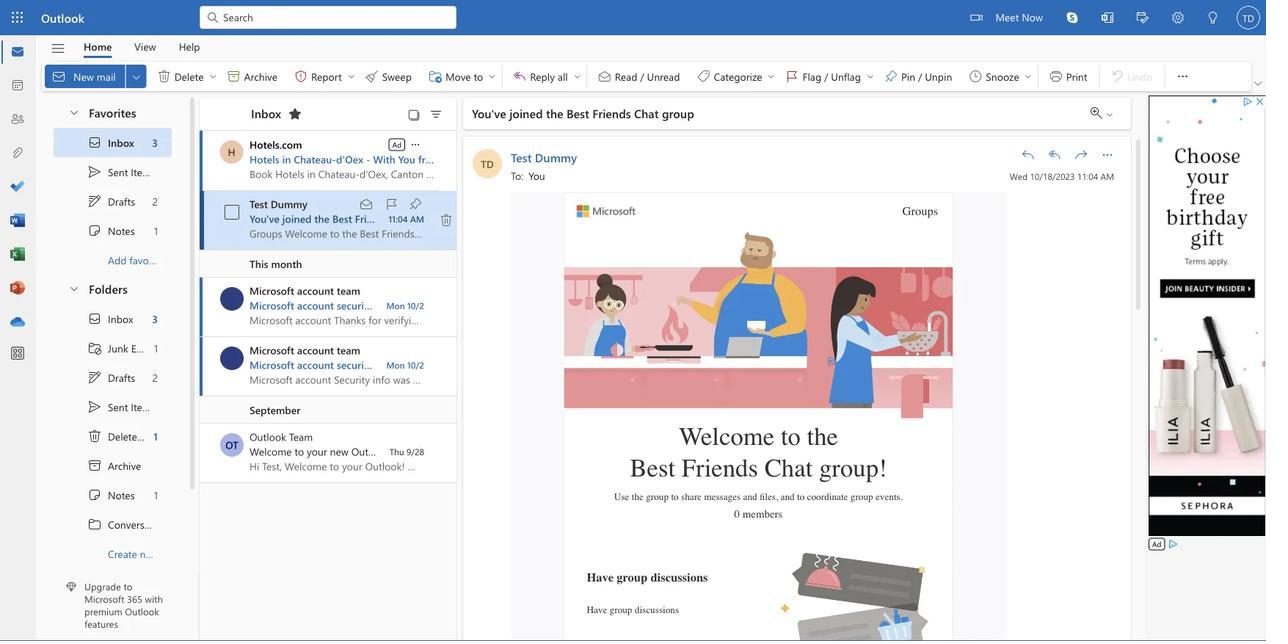 Task type: describe. For each thing, give the bounding box(es) containing it.
outlook banner
[[0, 0, 1267, 37]]

outlook for outlook team
[[250, 430, 286, 444]]

 button inside message list list box
[[409, 137, 422, 151]]

 inside ' delete '
[[209, 72, 218, 81]]

 inside favorites tree item
[[68, 106, 80, 118]]

 inside  tree item
[[87, 458, 102, 473]]

the inside welcome to the best friends chat group!
[[807, 422, 839, 452]]

unpin
[[925, 69, 953, 83]]

new
[[73, 69, 94, 83]]

1 horizontal spatial joined
[[510, 105, 543, 121]]

 junk email 1
[[87, 341, 158, 355]]

2 3 from the top
[[152, 312, 158, 325]]

add favorite tree item
[[54, 245, 172, 275]]

meet now
[[996, 10, 1043, 23]]

1  tree item from the top
[[54, 216, 172, 245]]

2 notes from the top
[[108, 488, 135, 502]]

items inside  deleted items
[[146, 429, 171, 443]]

info for was
[[376, 358, 394, 372]]

chat inside welcome to the best friends chat group!
[[765, 454, 813, 483]]

outlook.com
[[352, 445, 411, 458]]


[[1102, 12, 1114, 23]]

month
[[271, 257, 302, 270]]

tags group
[[590, 62, 1035, 91]]

conversationicon image
[[759, 537, 953, 641]]


[[1067, 12, 1079, 23]]

select a conversation image
[[225, 205, 239, 220]]

hotels
[[250, 152, 280, 166]]

 button for 
[[346, 65, 357, 88]]

view button
[[123, 35, 167, 58]]

to inside upgrade to microsoft 365 with premium outlook features
[[124, 580, 132, 593]]

 archive inside move & delete group
[[227, 69, 278, 84]]

0 vertical spatial friends
[[593, 105, 631, 121]]

read
[[615, 69, 638, 83]]

 categorize 
[[696, 69, 776, 84]]

am inside message list list box
[[410, 213, 424, 225]]

 flag / unflag 
[[785, 69, 875, 84]]

 button
[[1169, 62, 1198, 91]]

 inbox for 1st  tree item
[[87, 135, 134, 150]]

you've inside message list list box
[[250, 212, 280, 225]]

1  tree item from the top
[[54, 157, 172, 187]]

set your advertising preferences image
[[1168, 538, 1180, 550]]

onedrive image
[[10, 315, 25, 330]]

help button
[[168, 35, 211, 58]]

 button
[[1126, 0, 1161, 37]]


[[1137, 12, 1149, 23]]

 search field
[[200, 0, 457, 33]]

best friends chat group! application
[[0, 0, 1267, 641]]

 drafts for 
[[87, 370, 135, 385]]

dummy inside message list list box
[[271, 197, 308, 211]]


[[1021, 148, 1036, 162]]

 notes for 2nd  tree item
[[87, 488, 135, 502]]

td button
[[473, 149, 502, 178]]

stay
[[498, 152, 518, 166]]

unflag
[[831, 69, 861, 83]]

 new mail
[[51, 69, 116, 84]]

test inside message list list box
[[250, 197, 268, 211]]

more apps image
[[10, 347, 25, 361]]

deleted
[[108, 429, 143, 443]]

2  tree item from the top
[[54, 480, 172, 510]]

microsoft account security info verification
[[250, 299, 449, 312]]

the down the  reply all 
[[546, 105, 564, 121]]

drafts for 
[[108, 194, 135, 208]]

 button
[[383, 195, 399, 213]]

was
[[397, 358, 415, 372]]

1  tree item from the top
[[54, 128, 172, 157]]

am inside email message element
[[1101, 170, 1115, 182]]

folder
[[161, 547, 188, 560]]

meet
[[996, 10, 1020, 23]]


[[1255, 80, 1262, 87]]

 drafts for 
[[87, 194, 135, 209]]

microsoft image
[[565, 193, 648, 229]]

you inside message list list box
[[398, 152, 416, 166]]

reply
[[530, 69, 555, 83]]

favorite
[[129, 253, 164, 267]]

premium
[[84, 605, 122, 618]]

select a conversation checkbox for microsoft account security info was added
[[220, 347, 250, 370]]

joined inside message list list box
[[283, 212, 312, 225]]

chat inside message list list box
[[392, 212, 413, 225]]

events.
[[876, 492, 903, 503]]

1 inside  junk email 1
[[154, 341, 158, 355]]

the inside message list list box
[[315, 212, 330, 225]]

 for first  tree item from the bottom of the best friends chat group! application
[[87, 311, 102, 326]]

view
[[134, 40, 156, 53]]

booking
[[444, 152, 483, 166]]

welcome for best
[[679, 422, 775, 452]]

2 have from the top
[[587, 605, 608, 616]]

0 vertical spatial discussions
[[651, 571, 708, 585]]

inbox 
[[251, 105, 303, 121]]

sent inside favorites tree
[[108, 165, 128, 179]]

microsoft account team image
[[220, 347, 244, 370]]

2 for 
[[152, 194, 158, 208]]


[[1173, 12, 1184, 23]]

in
[[282, 152, 291, 166]]

to: you
[[511, 169, 545, 182]]

favorites tree item
[[54, 98, 172, 128]]

outlook inside upgrade to microsoft 365 with premium outlook features
[[125, 605, 159, 618]]

 tree item
[[54, 510, 172, 539]]

 tree item
[[54, 451, 172, 480]]

ad inside message list list box
[[393, 140, 402, 149]]

select a conversation checkbox for welcome to your new outlook.com account
[[220, 433, 250, 457]]

 for  pin / unpin
[[884, 69, 899, 84]]

message list list box
[[200, 131, 518, 640]]

tree inside best friends chat group! application
[[54, 304, 188, 568]]

security for was
[[337, 358, 373, 372]]

 for  flag / unflag 
[[785, 69, 800, 84]]

 for 1st  tree item
[[87, 135, 102, 150]]

 button
[[43, 36, 73, 61]]

hotels.com
[[250, 138, 302, 151]]

use
[[615, 492, 630, 503]]

h
[[228, 145, 235, 159]]

11:04 am
[[389, 213, 424, 225]]

people image
[[10, 112, 25, 127]]

 inside the folders tree item
[[68, 282, 80, 294]]

Search field
[[222, 9, 448, 24]]

mt for microsoft account security info verification
[[224, 292, 240, 305]]


[[206, 10, 220, 25]]

1 and from the left
[[744, 492, 758, 503]]

items for  'tree item' in tree
[[131, 400, 156, 414]]


[[971, 12, 983, 23]]

 button
[[1017, 143, 1041, 167]]

junk
[[108, 341, 128, 355]]

 report 
[[294, 69, 356, 84]]

files image
[[10, 146, 25, 161]]

email
[[131, 341, 155, 355]]

 for 
[[87, 370, 102, 385]]

 for  read / unread
[[598, 69, 612, 84]]

verification
[[397, 299, 449, 312]]

 button for 
[[207, 65, 219, 88]]


[[1074, 148, 1089, 162]]

inbox inside "inbox "
[[251, 105, 281, 121]]

 button
[[404, 104, 424, 124]]

0 vertical spatial you've
[[472, 105, 507, 121]]

test dummy inside email message element
[[511, 149, 577, 165]]

premium features image
[[66, 582, 76, 592]]

move
[[446, 69, 471, 83]]

11:04 inside email message element
[[1078, 170, 1099, 182]]

 button
[[1070, 143, 1093, 167]]

share
[[681, 492, 702, 503]]

delete
[[175, 69, 204, 83]]

 for 
[[359, 197, 374, 211]]

friends inside message list list box
[[355, 212, 389, 225]]


[[1049, 69, 1064, 84]]

 tree item for 
[[54, 187, 172, 216]]

to:
[[511, 169, 524, 182]]

 inside  
[[1106, 110, 1115, 119]]

home button
[[73, 35, 123, 58]]

messages
[[704, 492, 741, 503]]

categorize
[[714, 69, 763, 83]]

 for 2nd  tree item
[[87, 488, 102, 502]]

message list section
[[200, 94, 518, 640]]

 notes for first  tree item
[[87, 223, 135, 238]]

report
[[311, 69, 342, 83]]

 deleted items
[[87, 429, 171, 444]]

added
[[418, 358, 447, 372]]


[[696, 69, 711, 84]]

11:04 inside message list list box
[[389, 213, 408, 225]]

this month
[[250, 257, 302, 270]]

 
[[1091, 107, 1115, 119]]

 button
[[358, 195, 375, 213]]

microsoft inside upgrade to microsoft 365 with premium outlook features
[[84, 592, 124, 605]]

 inside favorites tree
[[87, 164, 102, 179]]

 for 
[[1048, 148, 1063, 162]]

 sent items inside tree
[[87, 399, 156, 414]]

mon for verification
[[386, 300, 405, 311]]

microsoft account team for microsoft account security info verification
[[250, 284, 361, 297]]

to inside " move to "
[[474, 69, 483, 83]]

flag
[[803, 69, 822, 83]]

 for  deleted items
[[87, 429, 102, 444]]

excel image
[[10, 247, 25, 262]]

 tree item
[[54, 333, 172, 363]]

 inside the  reply all 
[[573, 72, 582, 81]]

create new folder
[[108, 547, 188, 560]]

september heading
[[200, 397, 457, 424]]

4 1 from the top
[[154, 488, 158, 502]]

none text field inside email message element
[[511, 166, 1000, 184]]

3 inside favorites tree
[[152, 136, 158, 149]]

wed
[[1010, 170, 1028, 182]]

welcome for new
[[250, 445, 292, 458]]

 inside  report 
[[347, 72, 356, 81]]

 archive inside  tree item
[[87, 458, 141, 473]]

group inside message list list box
[[416, 212, 444, 225]]

archive inside move & delete group
[[244, 69, 278, 83]]

new inside message list list box
[[330, 445, 349, 458]]

upgrade to microsoft 365 with premium outlook features
[[84, 580, 163, 630]]

 snooze 
[[969, 69, 1033, 84]]

this month heading
[[200, 250, 457, 278]]

 delete 
[[157, 69, 218, 84]]

 button
[[424, 104, 448, 124]]

 for 
[[87, 194, 102, 209]]

 button
[[1161, 0, 1196, 37]]



Task type: vqa. For each thing, say whether or not it's contained in the screenshot.

no



Task type: locate. For each thing, give the bounding box(es) containing it.
0 vertical spatial 2
[[152, 194, 158, 208]]

1 vertical spatial 
[[1048, 148, 1063, 162]]

unread
[[647, 69, 680, 83]]

items up  deleted items
[[131, 400, 156, 414]]

archive inside  tree item
[[108, 459, 141, 472]]

 tree item up add
[[54, 216, 172, 245]]

 button right all
[[572, 65, 584, 88]]

 drafts inside tree
[[87, 370, 135, 385]]

 left "flag"
[[785, 69, 800, 84]]

1  tree item from the top
[[54, 187, 172, 216]]

friends
[[593, 105, 631, 121], [355, 212, 389, 225], [682, 454, 759, 483]]

notes up  tree item
[[108, 488, 135, 502]]

wed 10/18/2023 11:04 am
[[1010, 170, 1115, 182]]

the up this month heading
[[315, 212, 330, 225]]

team
[[289, 430, 313, 444]]

0 vertical spatial items
[[131, 165, 156, 179]]

thu 9/28
[[390, 446, 424, 457]]

 inside the  button
[[359, 197, 374, 211]]

1 vertical spatial 
[[359, 197, 374, 211]]

move & delete group
[[45, 62, 499, 91]]

microsoft account team down month
[[250, 284, 361, 297]]

/ for 
[[641, 69, 645, 83]]

10/2
[[407, 300, 424, 311], [407, 359, 424, 371]]

0 vertical spatial select a conversation checkbox
[[220, 287, 250, 311]]

 pin / unpin
[[884, 69, 953, 84]]

1 horizontal spatial new
[[330, 445, 349, 458]]

1 mon from the top
[[386, 300, 405, 311]]

 inside tree
[[87, 311, 102, 326]]

info for verification
[[376, 299, 394, 312]]

0 horizontal spatial 11:04
[[389, 213, 408, 225]]

2 for 
[[152, 371, 158, 384]]

0 horizontal spatial /
[[641, 69, 645, 83]]

1 notes from the top
[[108, 224, 135, 237]]

1  sent items from the top
[[87, 164, 156, 179]]

 sent items down favorites tree item
[[87, 164, 156, 179]]

10/2 up was
[[407, 300, 424, 311]]


[[1208, 12, 1220, 23]]

am right 10/18/2023
[[1101, 170, 1115, 182]]

test up to:
[[511, 149, 532, 165]]

 button right 'mail' in the top of the page
[[126, 65, 147, 88]]

 left 
[[347, 72, 356, 81]]

sent down favorites tree item
[[108, 165, 128, 179]]

 notes inside favorites tree
[[87, 223, 135, 238]]

2 have group discussions from the top
[[587, 605, 679, 616]]

you've joined the best friends chat group down all
[[472, 105, 695, 121]]

have
[[587, 571, 614, 585], [587, 605, 608, 616]]

10/2 for was
[[407, 359, 424, 371]]

notes
[[108, 224, 135, 237], [108, 488, 135, 502]]

1  from the top
[[87, 194, 102, 209]]

2 / from the left
[[825, 69, 829, 83]]

 for  dropdown button in message list list box
[[410, 139, 421, 151]]

1 vertical spatial 
[[87, 429, 102, 444]]

 right the unflag
[[866, 72, 875, 81]]

1 mon 10/2 from the top
[[386, 300, 424, 311]]

 left  button
[[359, 197, 374, 211]]

favorites tree
[[54, 93, 172, 275]]

home
[[84, 40, 112, 53]]

welcome inside welcome to the best friends chat group!
[[679, 422, 775, 452]]


[[598, 69, 612, 84], [359, 197, 374, 211]]

1 mt from the top
[[224, 292, 240, 305]]

mon
[[386, 300, 405, 311], [386, 359, 405, 371]]

mt inside microsoft account team icon
[[224, 292, 240, 305]]

 tree item
[[54, 421, 172, 451]]

mt down microsoft account team icon
[[224, 351, 240, 365]]

 inside popup button
[[1176, 69, 1191, 84]]

 sent items inside favorites tree
[[87, 164, 156, 179]]

0 vertical spatial you've joined the best friends chat group
[[472, 105, 695, 121]]

2  from the top
[[87, 311, 102, 326]]

 button
[[1055, 0, 1090, 35]]

1 horizontal spatial dummy
[[535, 149, 577, 165]]

friends up 'messages'
[[682, 454, 759, 483]]

 button
[[1090, 0, 1126, 37]]

welcome up 'messages'
[[679, 422, 775, 452]]

0 horizontal spatial new
[[140, 547, 159, 560]]

 for 
[[408, 197, 423, 211]]

the inside use the group to share messages and files, and to coordinate group events. 0 members
[[632, 492, 644, 503]]

 tree item up add favorite tree item
[[54, 187, 172, 216]]

am right  button
[[410, 213, 424, 225]]

calendar image
[[10, 79, 25, 93]]

 right move
[[488, 72, 497, 81]]

 tree item down favorites tree item
[[54, 157, 172, 187]]

september
[[250, 403, 301, 417]]

outlook for outlook
[[41, 10, 84, 25]]

 print
[[1049, 69, 1088, 84]]

 up add favorite tree item
[[87, 194, 102, 209]]

mon 10/2 for was
[[386, 359, 424, 371]]

add favorite
[[108, 253, 164, 267]]

 for 
[[385, 197, 399, 211]]

info left was
[[376, 358, 394, 372]]

2 sent from the top
[[108, 400, 128, 414]]

chat down " read / unread"
[[635, 105, 659, 121]]

chateau-
[[294, 152, 336, 166]]

1 team from the top
[[337, 284, 361, 297]]

test dummy image
[[473, 149, 502, 178]]

 drafts
[[87, 194, 135, 209], [87, 370, 135, 385]]

0 vertical spatial notes
[[108, 224, 135, 237]]

drafts up add
[[108, 194, 135, 208]]

microsoft account security info was added
[[250, 358, 447, 372]]

help
[[179, 40, 200, 53]]


[[87, 341, 102, 355]]

0 vertical spatial inbox
[[251, 105, 281, 121]]

test right the 'select a conversation' image
[[250, 197, 268, 211]]

/ inside " read / unread"
[[641, 69, 645, 83]]

9/28
[[407, 446, 424, 457]]

3 down favorites tree item
[[152, 136, 158, 149]]

 up 10/18/2023
[[1048, 148, 1063, 162]]

 button
[[1252, 76, 1265, 91]]

team up microsoft account security info verification
[[337, 284, 361, 297]]

2  inbox from the top
[[87, 311, 133, 326]]

1 horizontal spatial 
[[1048, 148, 1063, 162]]


[[50, 41, 66, 56]]

 up add favorite tree item
[[87, 223, 102, 238]]

 inside tags group
[[884, 69, 899, 84]]

2 security from the top
[[337, 358, 373, 372]]

1 vertical spatial archive
[[108, 459, 141, 472]]


[[227, 69, 241, 84], [87, 458, 102, 473]]

members
[[743, 508, 783, 521]]

1 security from the top
[[337, 299, 373, 312]]

1 vertical spatial mon 10/2
[[386, 359, 424, 371]]

0 vertical spatial sent
[[108, 165, 128, 179]]

1 vertical spatial you
[[529, 169, 545, 182]]

0 horizontal spatial  button
[[409, 137, 422, 151]]

0 vertical spatial 
[[87, 223, 102, 238]]

archive up "inbox" 'heading'
[[244, 69, 278, 83]]

select a conversation checkbox containing ot
[[220, 433, 250, 457]]


[[1091, 107, 1103, 119]]

 drafts inside favorites tree
[[87, 194, 135, 209]]

your
[[307, 445, 327, 458]]

 right snooze
[[1024, 72, 1033, 81]]

0 vertical spatial joined
[[510, 105, 543, 121]]

 inside button
[[385, 197, 399, 211]]

 inside " move to "
[[488, 72, 497, 81]]

2  from the top
[[87, 399, 102, 414]]

features
[[84, 617, 118, 630]]

2 microsoft account team from the top
[[250, 343, 361, 357]]

1 horizontal spatial welcome
[[679, 422, 775, 452]]

Select a conversation checkbox
[[220, 200, 250, 224]]

2  drafts from the top
[[87, 370, 135, 385]]

mt for microsoft account security info was added
[[224, 351, 240, 365]]

left-rail-appbar navigation
[[3, 35, 32, 339]]

microsoft account team for microsoft account security info was added
[[250, 343, 361, 357]]

2  from the top
[[87, 488, 102, 502]]

outlook inside banner
[[41, 10, 84, 25]]

and left files, on the right bottom
[[744, 492, 758, 503]]

 button inside email message element
[[1096, 143, 1120, 167]]

1 drafts from the top
[[108, 194, 135, 208]]

0 vertical spatial 
[[227, 69, 241, 84]]

outlook inside message list list box
[[250, 430, 286, 444]]

 inside message list list box
[[410, 139, 421, 151]]

1 vertical spatial 
[[87, 399, 102, 414]]

 button for favorites
[[61, 98, 86, 126]]

 inside tree item
[[87, 429, 102, 444]]

0 vertical spatial  sent items
[[87, 164, 156, 179]]

 drafts up add favorite tree item
[[87, 194, 135, 209]]

1 vertical spatial dummy
[[271, 197, 308, 211]]

 tree item
[[54, 128, 172, 157], [54, 304, 172, 333]]


[[51, 69, 66, 84]]

/ right read
[[641, 69, 645, 83]]

3
[[152, 136, 158, 149], [152, 312, 158, 325]]

team for verification
[[337, 284, 361, 297]]

3  button from the left
[[865, 65, 877, 88]]

you've joined the best friends chat group up this month heading
[[250, 212, 444, 225]]

to inside welcome to the best friends chat group!
[[781, 422, 801, 452]]


[[365, 69, 379, 84]]

2  button from the left
[[346, 65, 357, 88]]

1  inbox from the top
[[87, 135, 134, 150]]

0 horizontal spatial best
[[333, 212, 352, 225]]

the up "group!"
[[807, 422, 839, 452]]

you've joined the best friends chat group
[[472, 105, 695, 121], [250, 212, 444, 225]]

 button
[[407, 195, 424, 213]]

1 vertical spatial test
[[250, 197, 268, 211]]

inbox inside favorites tree
[[108, 136, 134, 149]]

chat right the  button on the top left of page
[[392, 212, 413, 225]]

0 vertical spatial  tree item
[[54, 216, 172, 245]]

 for first  tree item
[[87, 223, 102, 238]]

1  drafts from the top
[[87, 194, 135, 209]]

 button
[[283, 102, 307, 126]]

 inside tags group
[[598, 69, 612, 84]]

 inside favorites tree
[[87, 194, 102, 209]]

account
[[297, 284, 334, 297], [297, 299, 334, 312], [297, 343, 334, 357], [297, 358, 334, 372], [413, 445, 449, 458]]

security for verification
[[337, 299, 373, 312]]

mail
[[97, 69, 116, 83]]

 for  dropdown button within email message element
[[1101, 148, 1115, 162]]

1 inside  tree item
[[154, 429, 158, 443]]

2 mon from the top
[[386, 359, 405, 371]]

 right all
[[573, 72, 582, 81]]

0 vertical spatial test
[[511, 149, 532, 165]]

mon for was
[[386, 359, 405, 371]]

 button inside tags group
[[865, 65, 877, 88]]

test dummy up you popup button
[[511, 149, 577, 165]]

outlook team
[[250, 430, 313, 444]]

2  button from the top
[[61, 275, 86, 302]]

Select a conversation checkbox
[[220, 287, 250, 311], [220, 347, 250, 370], [220, 433, 250, 457]]

1 vertical spatial  tree item
[[54, 480, 172, 510]]

/ right "flag"
[[825, 69, 829, 83]]

1
[[154, 224, 158, 237], [154, 341, 158, 355], [154, 429, 158, 443], [154, 488, 158, 502]]

 inside tree
[[87, 370, 102, 385]]

1 down  tree item
[[154, 488, 158, 502]]

 up 11:04 am
[[408, 197, 423, 211]]

 reply all 
[[513, 69, 582, 84]]

discussions
[[651, 571, 708, 585], [635, 605, 679, 616]]

0 vertical spatial 
[[513, 69, 527, 84]]

0 vertical spatial chat
[[635, 105, 659, 121]]

1 2 from the top
[[152, 194, 158, 208]]

 inbox down the folders tree item
[[87, 311, 133, 326]]

0 horizontal spatial 
[[87, 458, 102, 473]]

 tree item inside tree
[[54, 392, 172, 421]]

11:04 down  button
[[1078, 170, 1099, 182]]

 button right  on the top right
[[1096, 143, 1120, 167]]

1 vertical spatial 
[[87, 311, 102, 326]]

sent inside tree
[[108, 400, 128, 414]]

mon 10/2 for verification
[[386, 300, 424, 311]]

1 microsoft account team from the top
[[250, 284, 361, 297]]

10/18/2023
[[1030, 170, 1075, 182]]

1 10/2 from the top
[[407, 300, 424, 311]]

 tree item up 'deleted'
[[54, 392, 172, 421]]

 inside dropdown button
[[130, 71, 142, 82]]

 inside  snooze 
[[1024, 72, 1033, 81]]

/ for 
[[825, 69, 829, 83]]

create
[[108, 547, 137, 560]]

1 vertical spatial have
[[587, 605, 608, 616]]

1  from the top
[[87, 135, 102, 150]]

1 horizontal spatial 
[[785, 69, 800, 84]]

tab list inside best friends chat group! application
[[73, 35, 211, 58]]

 button inside favorites tree item
[[61, 98, 86, 126]]

0 vertical spatial  button
[[61, 98, 86, 126]]

 up  tree item
[[87, 399, 102, 414]]

 inside move & delete group
[[157, 69, 172, 84]]

tab list
[[73, 35, 211, 58]]

1  button from the left
[[126, 65, 147, 88]]

upgrade
[[84, 580, 121, 593]]

chat up files, on the right bottom
[[765, 454, 813, 483]]

1  from the top
[[87, 164, 102, 179]]

1 horizontal spatial friends
[[593, 105, 631, 121]]

 button left 
[[346, 65, 357, 88]]

ot
[[226, 438, 239, 452]]

0 vertical spatial 
[[785, 69, 800, 84]]

0 horizontal spatial ad
[[393, 140, 402, 149]]

items for 2nd  'tree item' from the bottom
[[131, 165, 156, 179]]

 down 
[[87, 370, 102, 385]]

hotels.com image
[[220, 140, 243, 164]]

tab list containing home
[[73, 35, 211, 58]]

create new folder tree item
[[54, 539, 188, 568]]

0 vertical spatial mon 10/2
[[386, 300, 424, 311]]

 left read
[[598, 69, 612, 84]]

drafts inside tree
[[108, 371, 135, 384]]

mt up microsoft account team image
[[224, 292, 240, 305]]

2 info from the top
[[376, 358, 394, 372]]

ad
[[393, 140, 402, 149], [1153, 539, 1162, 549]]

favorites
[[89, 104, 136, 120]]

 left 'deleted'
[[87, 429, 102, 444]]

1 vertical spatial select a conversation checkbox
[[220, 347, 250, 370]]

 down  tree item
[[87, 458, 102, 473]]

3 select a conversation checkbox from the top
[[220, 433, 250, 457]]

2 2 from the top
[[152, 371, 158, 384]]

1 vertical spatial 10/2
[[407, 359, 424, 371]]

1 have group discussions from the top
[[587, 571, 708, 585]]

0 horizontal spatial  button
[[126, 65, 147, 88]]

1 vertical spatial team
[[337, 343, 361, 357]]

drafts for 
[[108, 371, 135, 384]]

 tree item
[[54, 187, 172, 216], [54, 363, 172, 392]]

1 inside favorites tree
[[154, 224, 158, 237]]

/ inside  pin / unpin
[[919, 69, 923, 83]]

none text field containing to:
[[511, 166, 1000, 184]]

to do image
[[10, 180, 25, 195]]

 up from
[[410, 139, 421, 151]]

friends inside welcome to the best friends chat group!
[[682, 454, 759, 483]]

new left folder at the bottom left of the page
[[140, 547, 159, 560]]

 notes down  tree item
[[87, 488, 135, 502]]

1 vertical spatial test dummy
[[250, 197, 308, 211]]

 inside button
[[1048, 148, 1063, 162]]

2 horizontal spatial 
[[1176, 69, 1191, 84]]

 inside email message element
[[1101, 148, 1115, 162]]

1 select a conversation checkbox from the top
[[220, 287, 250, 311]]

 button for folders
[[61, 275, 86, 302]]

 tree item
[[54, 157, 172, 187], [54, 392, 172, 421]]

 for  delete 
[[157, 69, 172, 84]]

1 3 from the top
[[152, 136, 158, 149]]

 inbox down favorites tree item
[[87, 135, 134, 150]]

 button up from
[[409, 137, 422, 151]]

outlook team image
[[220, 433, 244, 457]]

1 horizontal spatial best
[[567, 105, 589, 121]]

0 vertical spatial 
[[87, 164, 102, 179]]

inbox heading
[[232, 98, 307, 130]]

 move to 
[[428, 69, 497, 84]]

1 vertical spatial  sent items
[[87, 399, 156, 414]]

1  from the top
[[87, 223, 102, 238]]

 inside tags group
[[785, 69, 800, 84]]


[[288, 106, 303, 121]]

 button for 
[[865, 65, 877, 88]]

 inbox inside favorites tree
[[87, 135, 134, 150]]

0 horizontal spatial  archive
[[87, 458, 141, 473]]

test inside email message element
[[511, 149, 532, 165]]

microsoft account team image
[[220, 287, 244, 311]]

 button for 
[[126, 65, 147, 88]]

0 vertical spatial  archive
[[227, 69, 278, 84]]

2  notes from the top
[[87, 488, 135, 502]]

 button right delete
[[207, 65, 219, 88]]

0 horizontal spatial archive
[[108, 459, 141, 472]]

 inside  flag / unflag 
[[866, 72, 875, 81]]

 notes up add favorite tree item
[[87, 223, 135, 238]]

group!
[[819, 454, 887, 483]]

2 inside tree
[[152, 371, 158, 384]]

drafts down  junk email 1 on the left of the page
[[108, 371, 135, 384]]

inbox up  junk email 1 on the left of the page
[[108, 312, 133, 325]]

2  tree item from the top
[[54, 392, 172, 421]]

 up 
[[87, 311, 102, 326]]

 left delete
[[157, 69, 172, 84]]

 inbox inside tree
[[87, 311, 133, 326]]

2 horizontal spatial friends
[[682, 454, 759, 483]]

2  from the top
[[87, 370, 102, 385]]

0 vertical spatial 
[[87, 135, 102, 150]]

2 mon 10/2 from the top
[[386, 359, 424, 371]]

1 horizontal spatial 
[[598, 69, 612, 84]]

1 info from the top
[[376, 299, 394, 312]]

test dummy
[[511, 149, 577, 165], [250, 197, 308, 211]]

chat
[[635, 105, 659, 121], [392, 212, 413, 225], [765, 454, 813, 483]]

0 horizontal spatial dummy
[[271, 197, 308, 211]]

0 horizontal spatial you've joined the best friends chat group
[[250, 212, 444, 225]]

notes inside favorites tree
[[108, 224, 135, 237]]

items
[[131, 165, 156, 179], [131, 400, 156, 414], [146, 429, 171, 443]]

1 sent from the top
[[108, 165, 128, 179]]

new right your
[[330, 445, 349, 458]]

tree containing 
[[54, 304, 188, 568]]

dummy down in
[[271, 197, 308, 211]]

0 vertical spatial  inbox
[[87, 135, 134, 150]]

 button right the unflag
[[865, 65, 877, 88]]

 sent items up 'deleted'
[[87, 399, 156, 414]]

best inside message list list box
[[333, 212, 352, 225]]

0 horizontal spatial test
[[250, 197, 268, 211]]

with
[[373, 152, 396, 166]]

0 vertical spatial  drafts
[[87, 194, 135, 209]]

tree
[[54, 304, 188, 568]]

you've joined the best friends chat group inside message list list box
[[250, 212, 444, 225]]

1 vertical spatial you've
[[250, 212, 280, 225]]

2 vertical spatial friends
[[682, 454, 759, 483]]

you inside text box
[[529, 169, 545, 182]]

2  tree item from the top
[[54, 363, 172, 392]]

 tree item down 'favorites'
[[54, 128, 172, 157]]

1  button from the top
[[61, 98, 86, 126]]

1 vertical spatial notes
[[108, 488, 135, 502]]

 tree item for 
[[54, 363, 172, 392]]

with
[[145, 592, 163, 605]]

1 horizontal spatial 
[[157, 69, 172, 84]]

the right use
[[632, 492, 644, 503]]

1 vertical spatial 
[[385, 197, 399, 211]]

None text field
[[511, 166, 1000, 184]]

and
[[744, 492, 758, 503], [781, 492, 795, 503]]

dummy up you popup button
[[535, 149, 577, 165]]

2 mt from the top
[[224, 351, 240, 365]]

security down this month heading
[[337, 299, 373, 312]]

powerpoint image
[[10, 281, 25, 296]]

drafts inside favorites tree
[[108, 194, 135, 208]]

1 vertical spatial inbox
[[108, 136, 134, 149]]

 for  reply all 
[[513, 69, 527, 84]]

2 and from the left
[[781, 492, 795, 503]]

1 vertical spatial 
[[408, 197, 423, 211]]

d'oex
[[336, 152, 364, 166]]

groups
[[903, 204, 939, 218]]

 archive down  tree item
[[87, 458, 141, 473]]

outlook up 
[[41, 10, 84, 25]]

items inside favorites tree
[[131, 165, 156, 179]]

 for  popup button
[[1176, 69, 1191, 84]]

2  tree item from the top
[[54, 304, 172, 333]]

0 horizontal spatial chat
[[392, 212, 413, 225]]

word image
[[10, 214, 25, 228]]

 tree item down junk
[[54, 363, 172, 392]]

ad up the with
[[393, 140, 402, 149]]

1 vertical spatial info
[[376, 358, 394, 372]]

folders tree item
[[54, 275, 172, 304]]

archive down 'deleted'
[[108, 459, 141, 472]]

2 1 from the top
[[154, 341, 158, 355]]

mon 10/2
[[386, 300, 424, 311], [386, 359, 424, 371]]

10/2 down verification
[[407, 359, 424, 371]]

2 vertical spatial items
[[146, 429, 171, 443]]

11:04 right the  button on the top left of page
[[389, 213, 408, 225]]

0 vertical spatial have
[[587, 571, 614, 585]]

best inside welcome to the best friends chat group!
[[630, 454, 676, 483]]

2  button from the left
[[572, 65, 584, 88]]

1 horizontal spatial am
[[1101, 170, 1115, 182]]

 button for 
[[572, 65, 584, 88]]

new inside tree item
[[140, 547, 159, 560]]

0 horizontal spatial 
[[385, 197, 399, 211]]

 button
[[1196, 0, 1231, 37]]

0 vertical spatial microsoft account team
[[250, 284, 361, 297]]

1 / from the left
[[641, 69, 645, 83]]

0 vertical spatial 
[[87, 194, 102, 209]]

 right categorize
[[767, 72, 776, 81]]

select a conversation checkbox for microsoft account security info verification
[[220, 287, 250, 311]]

 inside tree
[[87, 488, 102, 502]]

2 select a conversation checkbox from the top
[[220, 347, 250, 370]]

2 vertical spatial inbox
[[108, 312, 133, 325]]

 right delete
[[227, 69, 241, 84]]

0 vertical spatial outlook
[[41, 10, 84, 25]]

 button inside the folders tree item
[[61, 275, 86, 302]]

you've
[[472, 105, 507, 121], [250, 212, 280, 225]]

mail image
[[10, 45, 25, 59]]

td image
[[1237, 6, 1261, 29]]

dummy inside email message element
[[535, 149, 577, 165]]

items down favorites tree item
[[131, 165, 156, 179]]


[[969, 69, 984, 84]]

you right the with
[[398, 152, 416, 166]]

1 horizontal spatial you
[[529, 169, 545, 182]]

2 drafts from the top
[[108, 371, 135, 384]]

1  notes from the top
[[87, 223, 135, 238]]

1 vertical spatial chat
[[392, 212, 413, 225]]

/ right pin
[[919, 69, 923, 83]]

you've down " move to "
[[472, 105, 507, 121]]

1 up the favorite
[[154, 224, 158, 237]]

have group discussions
[[587, 571, 708, 585], [587, 605, 679, 616]]

2 team from the top
[[337, 343, 361, 357]]

microsoft
[[250, 284, 294, 297], [250, 299, 294, 312], [250, 343, 294, 357], [250, 358, 294, 372], [84, 592, 124, 605]]

microsoft account team up microsoft account security info was added
[[250, 343, 361, 357]]

security left was
[[337, 358, 373, 372]]

2 vertical spatial outlook
[[125, 605, 159, 618]]

thu
[[390, 446, 404, 457]]

 button
[[61, 98, 86, 126], [61, 275, 86, 302]]

0 vertical spatial team
[[337, 284, 361, 297]]

1 vertical spatial  tree item
[[54, 392, 172, 421]]

1 1 from the top
[[154, 224, 158, 237]]

select a conversation checkbox down 'this'
[[220, 287, 250, 311]]

0 vertical spatial test dummy
[[511, 149, 577, 165]]

0
[[735, 508, 740, 521]]


[[294, 69, 308, 84]]

3 1 from the top
[[154, 429, 158, 443]]

team for was
[[337, 343, 361, 357]]

3 / from the left
[[919, 69, 923, 83]]

use the group to share messages and files, and to coordinate group events. 0 members
[[615, 492, 903, 521]]

 archive up "inbox" 'heading'
[[227, 69, 278, 84]]

0 vertical spatial 
[[157, 69, 172, 84]]

2 10/2 from the top
[[407, 359, 424, 371]]

2 vertical spatial chat
[[765, 454, 813, 483]]

1 horizontal spatial ad
[[1153, 539, 1162, 549]]

 tree item
[[54, 216, 172, 245], [54, 480, 172, 510]]

1 have from the top
[[587, 571, 614, 585]]

 inside move & delete group
[[227, 69, 241, 84]]

 inside favorites tree
[[87, 135, 102, 150]]

/ inside  flag / unflag 
[[825, 69, 829, 83]]

/ for 
[[919, 69, 923, 83]]

1  button from the left
[[207, 65, 219, 88]]

1 horizontal spatial test
[[511, 149, 532, 165]]

2 down email
[[152, 371, 158, 384]]

 right 'mail' in the top of the page
[[130, 71, 142, 82]]

1 right 'deleted'
[[154, 429, 158, 443]]


[[513, 69, 527, 84], [1048, 148, 1063, 162]]

mt inside microsoft account team image
[[224, 351, 240, 365]]


[[429, 107, 444, 122]]

welcome to the best friends chat group!
[[630, 422, 887, 483]]

test dummy inside message list list box
[[250, 197, 308, 211]]

mon up was
[[386, 300, 405, 311]]

1 horizontal spatial  button
[[1096, 143, 1120, 167]]

2 vertical spatial best
[[630, 454, 676, 483]]

1 vertical spatial discussions
[[635, 605, 679, 616]]

0 vertical spatial 3
[[152, 136, 158, 149]]

0 vertical spatial best
[[567, 105, 589, 121]]

 inside  categorize 
[[767, 72, 776, 81]]

email message element
[[463, 137, 1132, 641]]

 notes inside tree
[[87, 488, 135, 502]]

 button
[[126, 65, 147, 88], [572, 65, 584, 88], [865, 65, 877, 88]]

 down favorites tree item
[[87, 164, 102, 179]]

10/2 for verification
[[407, 300, 424, 311]]

0 horizontal spatial 
[[410, 139, 421, 151]]

1 vertical spatial new
[[140, 547, 159, 560]]

0 vertical spatial have group discussions
[[587, 571, 708, 585]]

2  sent items from the top
[[87, 399, 156, 414]]

 inbox for first  tree item from the bottom of the best friends chat group! application
[[87, 311, 133, 326]]


[[130, 71, 142, 82], [209, 72, 218, 81], [347, 72, 356, 81], [488, 72, 497, 81], [573, 72, 582, 81], [767, 72, 776, 81], [866, 72, 875, 81], [1024, 72, 1033, 81], [68, 106, 80, 118], [1106, 110, 1115, 119], [68, 282, 80, 294]]



